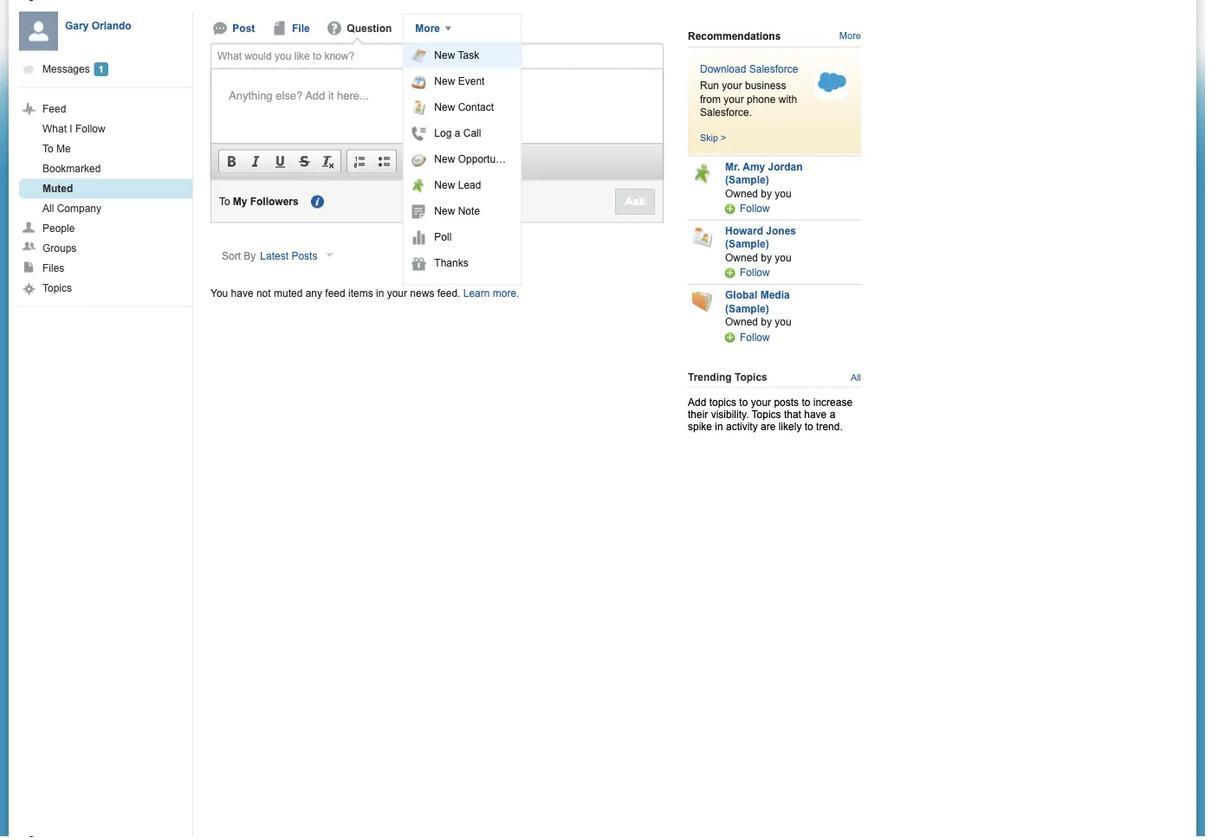 Task type: describe. For each thing, give the bounding box(es) containing it.
new for new task
[[434, 49, 455, 61]]

new opportunity
[[434, 153, 512, 165]]

trend.
[[816, 421, 843, 432]]

feed
[[325, 287, 345, 299]]

thanks link
[[403, 250, 543, 276]]

bookmarked link
[[19, 159, 192, 179]]

with
[[779, 93, 797, 105]]

log a call link
[[403, 120, 527, 146]]

new opportunity link
[[403, 146, 527, 172]]

new for new event
[[434, 75, 455, 87]]

lead
[[458, 179, 481, 191]]

0 horizontal spatial more link
[[402, 13, 522, 36]]

muted
[[42, 183, 73, 194]]

task
[[458, 49, 479, 61]]

by
[[244, 250, 256, 262]]

new for new lead
[[434, 179, 455, 191]]

note
[[458, 205, 480, 217]]

me
[[56, 143, 71, 155]]

topics
[[709, 396, 736, 408]]

a inside more menu
[[455, 127, 460, 139]]

in inside add topics to your posts to increase their visibility. topics that have a spike in activity are likely to trend.
[[715, 421, 723, 432]]

your inside add topics to your posts to increase their visibility. topics that have a spike in activity are likely to trend.
[[751, 396, 771, 408]]

mr.
[[725, 161, 740, 172]]

1 horizontal spatial to
[[219, 195, 230, 207]]

salesforce.
[[700, 107, 752, 118]]

what i follow link
[[19, 119, 192, 139]]

sort by latest posts
[[222, 250, 317, 262]]

followers
[[250, 195, 299, 207]]

you for media
[[775, 316, 792, 328]]

items
[[348, 287, 373, 299]]

new event
[[434, 75, 485, 87]]

more.
[[493, 287, 519, 299]]

new note
[[434, 205, 480, 217]]

new contact
[[434, 101, 494, 113]]

global media (sample) owned by you
[[725, 289, 792, 328]]

company
[[57, 203, 101, 214]]

log a call
[[434, 127, 481, 139]]

latest
[[260, 250, 289, 262]]

mr. amy jordan (sample) image
[[691, 162, 712, 183]]

0 vertical spatial have
[[231, 287, 253, 299]]

their
[[688, 409, 708, 420]]

messages
[[42, 63, 90, 75]]

from
[[700, 93, 721, 105]]

call
[[463, 127, 481, 139]]

what i follow to me bookmarked muted all company
[[42, 123, 105, 214]]

i
[[70, 123, 72, 135]]

>
[[721, 133, 726, 144]]

owned for howard
[[725, 252, 758, 264]]

messages link
[[19, 59, 94, 79]]

owned for global
[[725, 316, 758, 328]]

to inside what i follow to me bookmarked muted all company
[[42, 143, 53, 155]]

application containing more
[[402, 13, 543, 285]]

0 horizontal spatial in
[[376, 287, 384, 299]]

download salesforce
[[700, 63, 798, 74]]

messages 1
[[42, 63, 104, 75]]

post link
[[211, 20, 256, 36]]

1 vertical spatial topics
[[735, 372, 767, 383]]

poll
[[434, 231, 452, 243]]

groups
[[42, 243, 77, 254]]

trending topics
[[688, 372, 767, 383]]

gary orlando link
[[65, 19, 131, 31]]

1 horizontal spatial more link
[[839, 29, 861, 42]]

new contact link
[[403, 94, 527, 120]]

to right likely
[[805, 421, 813, 432]]

run your business from your phone with salesforce.
[[700, 80, 797, 118]]

bookmarked
[[42, 163, 101, 175]]

your left 'news' at the left top
[[387, 287, 407, 299]]

follow for mr.
[[740, 203, 770, 214]]

jordan
[[768, 161, 803, 172]]

0 vertical spatial topics
[[42, 282, 72, 294]]

topics inside add topics to your posts to increase their visibility. topics that have a spike in activity are likely to trend.
[[752, 409, 781, 420]]

1
[[98, 64, 104, 74]]

follow this lead to receive updates in your feed. image
[[725, 204, 736, 214]]

posts
[[774, 396, 799, 408]]

global media (sample) link
[[725, 289, 790, 314]]

posts
[[291, 250, 317, 262]]

follow inside what i follow to me bookmarked muted all company
[[75, 123, 105, 135]]

log
[[434, 127, 452, 139]]

howard jones (sample) image
[[691, 227, 712, 247]]

opportunity
[[458, 153, 512, 165]]

all company link
[[19, 199, 192, 219]]

mr. amy jordan (sample) link
[[725, 161, 803, 186]]

muted link
[[19, 179, 192, 199]]

contact
[[458, 101, 494, 113]]

more menu
[[402, 33, 543, 285]]

new note link
[[403, 198, 543, 224]]

question link
[[325, 20, 393, 45]]

bold (⌘+b) image
[[224, 155, 238, 169]]

new for new note
[[434, 205, 455, 217]]

owned inside mr. amy jordan (sample) owned by you
[[725, 188, 758, 199]]

people link
[[19, 219, 192, 239]]

underline (⌘+u) image
[[273, 155, 287, 169]]

you inside mr. amy jordan (sample) owned by you
[[775, 188, 792, 199]]

skip > link
[[700, 133, 726, 144]]

howard jones (sample) owned by you
[[725, 225, 796, 264]]



Task type: vqa. For each thing, say whether or not it's contained in the screenshot.
Mr. Amy Jordan (Sample) Owned by you
yes



Task type: locate. For each thing, give the bounding box(es) containing it.
2 vertical spatial (sample)
[[725, 303, 769, 314]]

by for jones
[[761, 252, 772, 264]]

that
[[784, 409, 801, 420]]

1 owned from the top
[[725, 188, 758, 199]]

follow link right follow this contact to receive updates in your feed. icon
[[740, 267, 770, 279]]

download salesforce link
[[700, 63, 849, 99]]

to
[[42, 143, 53, 155], [219, 195, 230, 207]]

new left task
[[434, 49, 455, 61]]

2 follow link from the top
[[740, 267, 770, 279]]

0 horizontal spatial a
[[455, 127, 460, 139]]

your down download
[[722, 80, 742, 91]]

(sample) down global
[[725, 303, 769, 314]]

follow right follow this account to receive updates in your feed. icon
[[740, 331, 770, 343]]

sort
[[222, 250, 241, 262]]

to left me
[[42, 143, 53, 155]]

1 horizontal spatial have
[[804, 409, 827, 420]]

follow link for mr. amy jordan (sample) owned by you
[[740, 203, 770, 214]]

you down jones
[[775, 252, 792, 264]]

business
[[745, 80, 786, 91]]

muted
[[274, 287, 303, 299]]

0 vertical spatial to
[[42, 143, 53, 155]]

3 you from the top
[[775, 316, 792, 328]]

owned inside global media (sample) owned by you
[[725, 316, 758, 328]]

1 toolbar from the left
[[218, 149, 347, 178]]

1 new from the top
[[434, 49, 455, 61]]

(sample) for global
[[725, 303, 769, 314]]

to me link
[[19, 139, 192, 159]]

0 horizontal spatial to
[[42, 143, 53, 155]]

0 vertical spatial in
[[376, 287, 384, 299]]

to my followers
[[219, 195, 299, 207]]

all down muted
[[42, 203, 54, 214]]

new lead
[[434, 179, 481, 191]]

strikethrough image
[[297, 155, 311, 169]]

owned up follow this contact to receive updates in your feed. icon
[[725, 252, 758, 264]]

0 vertical spatial by
[[761, 188, 772, 199]]

toolbar up followers
[[218, 149, 347, 178]]

1 (sample) from the top
[[725, 174, 769, 186]]

insert/remove numbered list image
[[353, 155, 366, 169]]

more link
[[402, 13, 522, 36], [839, 29, 861, 42]]

1 vertical spatial a
[[830, 409, 835, 420]]

by for media
[[761, 316, 772, 328]]

0 vertical spatial a
[[455, 127, 460, 139]]

remove format image
[[321, 155, 335, 169]]

by down global media (sample) link
[[761, 316, 772, 328]]

all up "increase" at the top right
[[851, 373, 861, 383]]

are
[[761, 421, 776, 432]]

activity
[[726, 421, 758, 432]]

toolbar right remove format "icon"
[[347, 149, 402, 178]]

topics
[[42, 282, 72, 294], [735, 372, 767, 383], [752, 409, 781, 420]]

follow right i on the top of the page
[[75, 123, 105, 135]]

3 new from the top
[[434, 101, 455, 113]]

follow right follow this lead to receive updates in your feed. icon
[[740, 203, 770, 214]]

in
[[376, 287, 384, 299], [715, 421, 723, 432]]

a down "increase" at the top right
[[830, 409, 835, 420]]

follow for global
[[740, 331, 770, 343]]

topics down files
[[42, 282, 72, 294]]

1 vertical spatial (sample)
[[725, 238, 769, 250]]

None text field
[[211, 43, 664, 69]]

you inside global media (sample) owned by you
[[775, 316, 792, 328]]

poll link
[[403, 224, 543, 250]]

you inside howard jones (sample) owned by you
[[775, 252, 792, 264]]

group
[[218, 149, 402, 178]]

learn
[[463, 287, 490, 299]]

feed link
[[19, 99, 192, 119]]

new lead link
[[403, 172, 527, 198]]

file link
[[270, 20, 311, 36]]

follow link right follow this lead to receive updates in your feed. icon
[[740, 203, 770, 214]]

(sample) down howard
[[725, 238, 769, 250]]

feed
[[42, 103, 66, 115]]

1 by from the top
[[761, 188, 772, 199]]

1 vertical spatial in
[[715, 421, 723, 432]]

1 vertical spatial follow link
[[740, 267, 770, 279]]

global media (sample) image
[[691, 291, 712, 312]]

you have not muted any feed items in your news feed. learn more.
[[211, 287, 519, 299]]

1 vertical spatial all
[[851, 373, 861, 383]]

1 vertical spatial by
[[761, 252, 772, 264]]

2 vertical spatial by
[[761, 316, 772, 328]]

gary orlando image
[[19, 12, 58, 51]]

0 horizontal spatial more
[[415, 22, 440, 34]]

6 new from the top
[[434, 205, 455, 217]]

salesforce
[[749, 63, 798, 74]]

what
[[42, 123, 67, 135]]

by down howard jones (sample) link
[[761, 252, 772, 264]]

global
[[725, 289, 757, 301]]

all link
[[851, 372, 861, 385]]

(sample) inside howard jones (sample) owned by you
[[725, 238, 769, 250]]

(sample) for howard
[[725, 238, 769, 250]]

by down the mr. amy jordan (sample) link on the right of the page
[[761, 188, 772, 199]]

feed.
[[437, 287, 460, 299]]

2 vertical spatial owned
[[725, 316, 758, 328]]

3 by from the top
[[761, 316, 772, 328]]

skip
[[700, 133, 718, 144]]

by inside howard jones (sample) owned by you
[[761, 252, 772, 264]]

people
[[42, 223, 75, 234]]

by inside mr. amy jordan (sample) owned by you
[[761, 188, 772, 199]]

gary orlando
[[65, 19, 131, 31]]

0 vertical spatial (sample)
[[725, 174, 769, 186]]

None button
[[615, 189, 655, 215]]

media
[[760, 289, 790, 301]]

event
[[458, 75, 485, 87]]

have left not
[[231, 287, 253, 299]]

2 owned from the top
[[725, 252, 758, 264]]

mr. amy jordan (sample) owned by you
[[725, 161, 803, 199]]

4 new from the top
[[434, 153, 455, 165]]

1 follow link from the top
[[740, 203, 770, 214]]

2 vertical spatial topics
[[752, 409, 781, 420]]

you down media
[[775, 316, 792, 328]]

add
[[688, 396, 706, 408]]

follow link
[[740, 203, 770, 214], [740, 267, 770, 279], [740, 331, 770, 343]]

owned up follow this lead to receive updates in your feed. icon
[[725, 188, 758, 199]]

in down "visibility."
[[715, 421, 723, 432]]

3 follow link from the top
[[740, 331, 770, 343]]

you down jordan
[[775, 188, 792, 199]]

new up log
[[434, 101, 455, 113]]

download
[[700, 63, 746, 74]]

any
[[306, 287, 322, 299]]

visibility.
[[711, 409, 749, 420]]

new event link
[[403, 68, 527, 94]]

owned up follow this account to receive updates in your feed. icon
[[725, 316, 758, 328]]

all
[[42, 203, 54, 214], [851, 373, 861, 383]]

0 vertical spatial you
[[775, 188, 792, 199]]

1 vertical spatial have
[[804, 409, 827, 420]]

owned inside howard jones (sample) owned by you
[[725, 252, 758, 264]]

2 you from the top
[[775, 252, 792, 264]]

to up "visibility."
[[739, 396, 748, 408]]

question
[[347, 22, 392, 34]]

topics up topics
[[735, 372, 767, 383]]

skip >
[[700, 133, 726, 144]]

have up trend. in the right bottom of the page
[[804, 409, 827, 420]]

(sample) inside global media (sample) owned by you
[[725, 303, 769, 314]]

0 vertical spatial all
[[42, 203, 54, 214]]

2 toolbar from the left
[[347, 149, 402, 178]]

1 vertical spatial owned
[[725, 252, 758, 264]]

who can see your posts? image
[[310, 195, 324, 209]]

gary
[[65, 19, 89, 31]]

1 vertical spatial to
[[219, 195, 230, 207]]

italic (⌘+i) image
[[249, 155, 263, 169]]

to left the my at top
[[219, 195, 230, 207]]

new down log
[[434, 153, 455, 165]]

follow link for global media (sample) owned by you
[[740, 331, 770, 343]]

to
[[739, 396, 748, 408], [802, 396, 810, 408], [805, 421, 813, 432]]

toolbar
[[218, 149, 347, 178], [347, 149, 402, 178]]

3 owned from the top
[[725, 316, 758, 328]]

follow link for howard jones (sample) owned by you
[[740, 267, 770, 279]]

1 horizontal spatial in
[[715, 421, 723, 432]]

follow link right follow this account to receive updates in your feed. icon
[[740, 331, 770, 343]]

howard jones (sample) link
[[725, 225, 796, 250]]

file
[[292, 22, 310, 34]]

1 vertical spatial you
[[775, 252, 792, 264]]

1 horizontal spatial more
[[839, 30, 861, 41]]

1 horizontal spatial all
[[851, 373, 861, 383]]

not
[[256, 287, 271, 299]]

new for new contact
[[434, 101, 455, 113]]

new left lead
[[434, 179, 455, 191]]

news
[[410, 287, 434, 299]]

new inside "link"
[[434, 179, 455, 191]]

new left event
[[434, 75, 455, 87]]

follow this account to receive updates in your feed. image
[[725, 333, 736, 343]]

application
[[402, 13, 543, 285]]

recommendations
[[688, 30, 781, 42]]

to right posts
[[802, 396, 810, 408]]

(sample) inside mr. amy jordan (sample) owned by you
[[725, 174, 769, 186]]

files
[[42, 263, 64, 274]]

have
[[231, 287, 253, 299], [804, 409, 827, 420]]

amy
[[743, 161, 765, 172]]

follow this contact to receive updates in your feed. image
[[725, 268, 736, 279]]

owned
[[725, 188, 758, 199], [725, 252, 758, 264], [725, 316, 758, 328]]

follow for howard
[[740, 267, 770, 279]]

jones
[[766, 225, 796, 237]]

new
[[434, 49, 455, 61], [434, 75, 455, 87], [434, 101, 455, 113], [434, 153, 455, 165], [434, 179, 455, 191], [434, 205, 455, 217]]

(sample) down amy
[[725, 174, 769, 186]]

insert/remove bulleted list image
[[377, 155, 391, 169]]

have inside add topics to your posts to increase their visibility. topics that have a spike in activity are likely to trend.
[[804, 409, 827, 420]]

topics up are
[[752, 409, 781, 420]]

new task
[[434, 49, 479, 61]]

your up salesforce.
[[724, 93, 744, 105]]

run
[[700, 80, 719, 91]]

2 new from the top
[[434, 75, 455, 87]]

by inside global media (sample) owned by you
[[761, 316, 772, 328]]

topics link
[[19, 279, 192, 298]]

0 horizontal spatial have
[[231, 287, 253, 299]]

3 (sample) from the top
[[725, 303, 769, 314]]

likely
[[779, 421, 802, 432]]

post
[[232, 22, 255, 34]]

files link
[[19, 259, 192, 279]]

your
[[722, 80, 742, 91], [724, 93, 744, 105], [387, 287, 407, 299], [751, 396, 771, 408]]

in right items
[[376, 287, 384, 299]]

2 (sample) from the top
[[725, 238, 769, 250]]

you
[[775, 188, 792, 199], [775, 252, 792, 264], [775, 316, 792, 328]]

groups link
[[19, 239, 192, 259]]

increase
[[813, 396, 853, 408]]

phone
[[747, 93, 776, 105]]

follow right follow this contact to receive updates in your feed. icon
[[740, 267, 770, 279]]

your up are
[[751, 396, 771, 408]]

2 vertical spatial follow link
[[740, 331, 770, 343]]

a
[[455, 127, 460, 139], [830, 409, 835, 420]]

1 horizontal spatial a
[[830, 409, 835, 420]]

new left note
[[434, 205, 455, 217]]

0 vertical spatial follow link
[[740, 203, 770, 214]]

you for jones
[[775, 252, 792, 264]]

thanks
[[434, 257, 468, 269]]

more
[[415, 22, 440, 34], [839, 30, 861, 41]]

howard
[[725, 225, 763, 237]]

all inside what i follow to me bookmarked muted all company
[[42, 203, 54, 214]]

a right log
[[455, 127, 460, 139]]

0 horizontal spatial all
[[42, 203, 54, 214]]

1 you from the top
[[775, 188, 792, 199]]

new for new opportunity
[[434, 153, 455, 165]]

2 by from the top
[[761, 252, 772, 264]]

a inside add topics to your posts to increase their visibility. topics that have a spike in activity are likely to trend.
[[830, 409, 835, 420]]

2 vertical spatial you
[[775, 316, 792, 328]]

0 vertical spatial owned
[[725, 188, 758, 199]]

5 new from the top
[[434, 179, 455, 191]]



